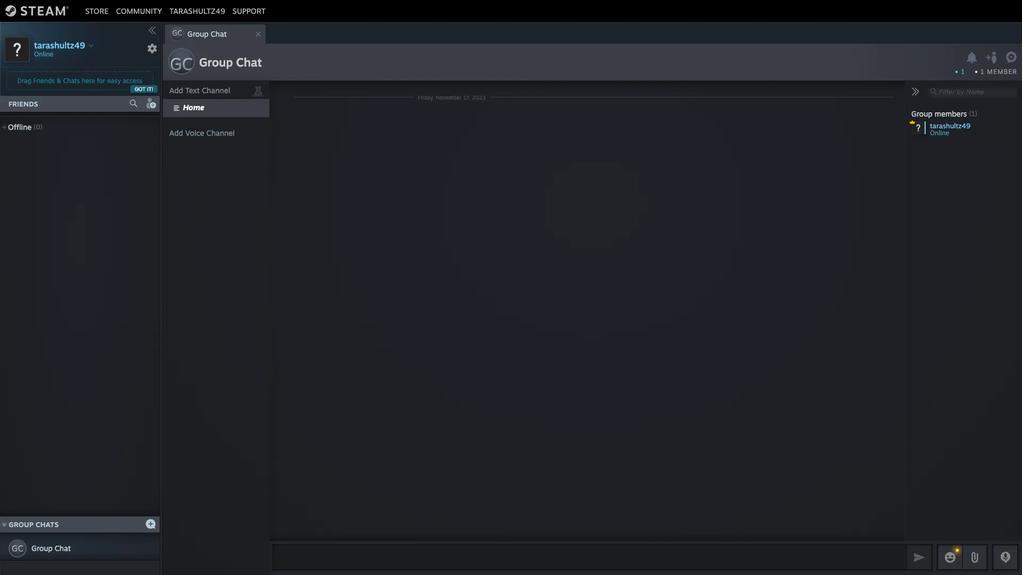 Task type: describe. For each thing, give the bounding box(es) containing it.
2 vertical spatial tarashultz49
[[931, 121, 971, 130]]

chats inside "drag friends & chats here for easy access got it!"
[[63, 77, 80, 85]]

( inside "group members ( 1 )"
[[970, 110, 972, 118]]

1 vertical spatial chat
[[236, 55, 262, 69]]

gc inside gc group chat
[[172, 28, 183, 37]]

0
[[36, 123, 40, 131]]

easy
[[107, 77, 121, 85]]

add text channel
[[169, 86, 230, 95]]

17,
[[463, 94, 471, 100]]

create new text channel image
[[169, 84, 180, 95]]

friday, november 17, 2023
[[418, 94, 486, 100]]

it!
[[147, 86, 153, 92]]

support link
[[229, 6, 270, 15]]

2 vertical spatial chat
[[55, 544, 71, 553]]

Filter by Name text field
[[927, 85, 1019, 99]]

offline ( 0 )
[[8, 123, 42, 132]]

1 member
[[981, 68, 1018, 76]]

manage friends list settings image
[[147, 43, 158, 54]]

collapse chats list image
[[0, 523, 12, 527]]

create a group chat image
[[145, 519, 156, 529]]

collapse member list image
[[912, 87, 921, 96]]

( inside offline ( 0 )
[[34, 123, 36, 131]]

got
[[135, 86, 146, 92]]

channel for add text channel
[[202, 86, 230, 95]]

&
[[57, 77, 61, 85]]

community
[[116, 6, 162, 15]]

2 vertical spatial gc
[[12, 543, 23, 554]]

1 for 1 member
[[981, 68, 986, 76]]

group chats
[[9, 521, 59, 529]]

november
[[436, 94, 462, 100]]

voice
[[185, 128, 204, 137]]

community link
[[112, 6, 166, 15]]

gc group chat
[[172, 28, 227, 38]]

member
[[988, 68, 1018, 76]]

group inside gc group chat
[[188, 29, 209, 38]]

1 vertical spatial online
[[931, 129, 950, 137]]

drag
[[17, 77, 31, 85]]

support
[[233, 6, 266, 15]]

send special image
[[969, 551, 982, 564]]



Task type: locate. For each thing, give the bounding box(es) containing it.
1 horizontal spatial chats
[[63, 77, 80, 85]]

1 for 1
[[962, 68, 965, 76]]

1 vertical spatial channel
[[207, 128, 235, 137]]

1 add from the top
[[169, 86, 183, 95]]

drag friends & chats here for easy access got it!
[[17, 77, 153, 92]]

friends
[[33, 77, 55, 85], [9, 100, 38, 108]]

chat
[[211, 29, 227, 38], [236, 55, 262, 69], [55, 544, 71, 553]]

channel right text
[[202, 86, 230, 95]]

0 horizontal spatial online
[[34, 50, 53, 58]]

chat inside gc group chat
[[211, 29, 227, 38]]

0 vertical spatial channel
[[202, 86, 230, 95]]

gc down tarashultz49 link
[[172, 28, 183, 37]]

add for add text channel
[[169, 86, 183, 95]]

gc
[[172, 28, 183, 37], [170, 53, 193, 75], [12, 543, 23, 554]]

invite a friend to this group chat image
[[986, 51, 1000, 64]]

0 vertical spatial friends
[[33, 77, 55, 85]]

1 horizontal spatial chat
[[211, 29, 227, 38]]

1
[[962, 68, 965, 76], [981, 68, 986, 76], [972, 110, 976, 118]]

0 vertical spatial (
[[970, 110, 972, 118]]

0 horizontal spatial chats
[[36, 521, 59, 529]]

gc down collapse chats list image
[[12, 543, 23, 554]]

add left voice
[[169, 128, 183, 137]]

0 horizontal spatial (
[[34, 123, 36, 131]]

0 horizontal spatial group chat
[[31, 544, 71, 553]]

online
[[34, 50, 53, 58], [931, 129, 950, 137]]

1 up filter by name text field
[[962, 68, 965, 76]]

2 horizontal spatial 1
[[981, 68, 986, 76]]

1 vertical spatial chats
[[36, 521, 59, 529]]

online up "drag friends & chats here for easy access got it!" in the left top of the page
[[34, 50, 53, 58]]

offline
[[8, 123, 32, 132]]

1 horizontal spatial (
[[970, 110, 972, 118]]

1 horizontal spatial online
[[931, 129, 950, 137]]

members
[[935, 109, 968, 118]]

text
[[185, 86, 200, 95]]

( right members
[[970, 110, 972, 118]]

chats
[[63, 77, 80, 85], [36, 521, 59, 529]]

2023
[[473, 94, 486, 100]]

1 vertical spatial friends
[[9, 100, 38, 108]]

1 horizontal spatial 1
[[972, 110, 976, 118]]

1 vertical spatial add
[[169, 128, 183, 137]]

1 inside "group members ( 1 )"
[[972, 110, 976, 118]]

)
[[976, 110, 978, 118], [40, 123, 42, 131]]

add a friend image
[[145, 98, 157, 109]]

group chat down close this tab image
[[199, 55, 262, 69]]

group members ( 1 )
[[912, 109, 978, 118]]

2 horizontal spatial tarashultz49
[[931, 121, 971, 130]]

0 vertical spatial online
[[34, 50, 53, 58]]

1 vertical spatial )
[[40, 123, 42, 131]]

chat down tarashultz49 link
[[211, 29, 227, 38]]

(
[[970, 110, 972, 118], [34, 123, 36, 131]]

close this tab image
[[253, 31, 264, 37]]

chat down group chats
[[55, 544, 71, 553]]

0 vertical spatial chat
[[211, 29, 227, 38]]

0 horizontal spatial tarashultz49
[[34, 40, 85, 50]]

1 left member
[[981, 68, 986, 76]]

friends down drag
[[9, 100, 38, 108]]

0 horizontal spatial 1
[[962, 68, 965, 76]]

chats right collapse chats list image
[[36, 521, 59, 529]]

1 vertical spatial gc
[[170, 53, 193, 75]]

1 vertical spatial group chat
[[31, 544, 71, 553]]

channel for add voice channel
[[207, 128, 235, 137]]

home
[[183, 103, 205, 112]]

0 vertical spatial )
[[976, 110, 978, 118]]

) inside "group members ( 1 )"
[[976, 110, 978, 118]]

tarashultz49 link
[[166, 6, 229, 15]]

1 horizontal spatial )
[[976, 110, 978, 118]]

0 vertical spatial chats
[[63, 77, 80, 85]]

1 vertical spatial (
[[34, 123, 36, 131]]

) inside offline ( 0 )
[[40, 123, 42, 131]]

group chat down group chats
[[31, 544, 71, 553]]

tarashultz49 up gc group chat
[[170, 6, 225, 15]]

add
[[169, 86, 183, 95], [169, 128, 183, 137]]

None text field
[[273, 545, 906, 571]]

1 horizontal spatial tarashultz49
[[170, 6, 225, 15]]

( right offline
[[34, 123, 36, 131]]

0 vertical spatial group chat
[[199, 55, 262, 69]]

2 horizontal spatial chat
[[236, 55, 262, 69]]

chat down close this tab image
[[236, 55, 262, 69]]

friday,
[[418, 94, 435, 100]]

) down filter by name text field
[[976, 110, 978, 118]]

1 horizontal spatial group chat
[[199, 55, 262, 69]]

) right offline
[[40, 123, 42, 131]]

gc up create new text channel icon
[[170, 53, 193, 75]]

channel right voice
[[207, 128, 235, 137]]

tarashultz49 up &
[[34, 40, 85, 50]]

unpin channel list image
[[251, 83, 265, 97]]

0 horizontal spatial chat
[[55, 544, 71, 553]]

0 vertical spatial add
[[169, 86, 183, 95]]

store
[[85, 6, 109, 15]]

0 horizontal spatial )
[[40, 123, 42, 131]]

2 add from the top
[[169, 128, 183, 137]]

0 vertical spatial gc
[[172, 28, 183, 37]]

online down "group members ( 1 )"
[[931, 129, 950, 137]]

channel
[[202, 86, 230, 95], [207, 128, 235, 137]]

manage group chat settings image
[[1006, 52, 1020, 65]]

add voice channel
[[169, 128, 235, 137]]

store link
[[82, 6, 112, 15]]

1 vertical spatial tarashultz49
[[34, 40, 85, 50]]

submit image
[[913, 551, 927, 565]]

friends left &
[[33, 77, 55, 85]]

search my friends list image
[[129, 99, 139, 108]]

manage notification settings image
[[966, 52, 980, 64]]

create new voice channel image
[[169, 127, 180, 137]]

1 down filter by name text field
[[972, 110, 976, 118]]

add left text
[[169, 86, 183, 95]]

here
[[82, 77, 95, 85]]

chats right &
[[63, 77, 80, 85]]

group
[[188, 29, 209, 38], [199, 55, 233, 69], [912, 109, 933, 118], [9, 521, 34, 529], [31, 544, 53, 553]]

for
[[97, 77, 105, 85]]

0 vertical spatial tarashultz49
[[170, 6, 225, 15]]

group chat
[[199, 55, 262, 69], [31, 544, 71, 553]]

tarashultz49 down members
[[931, 121, 971, 130]]

tarashultz49
[[170, 6, 225, 15], [34, 40, 85, 50], [931, 121, 971, 130]]

sorting alphabetically image
[[143, 120, 156, 133]]

access
[[123, 77, 143, 85]]

add for add voice channel
[[169, 128, 183, 137]]

friends inside "drag friends & chats here for easy access got it!"
[[33, 77, 55, 85]]



Task type: vqa. For each thing, say whether or not it's contained in the screenshot.
bottom Add
yes



